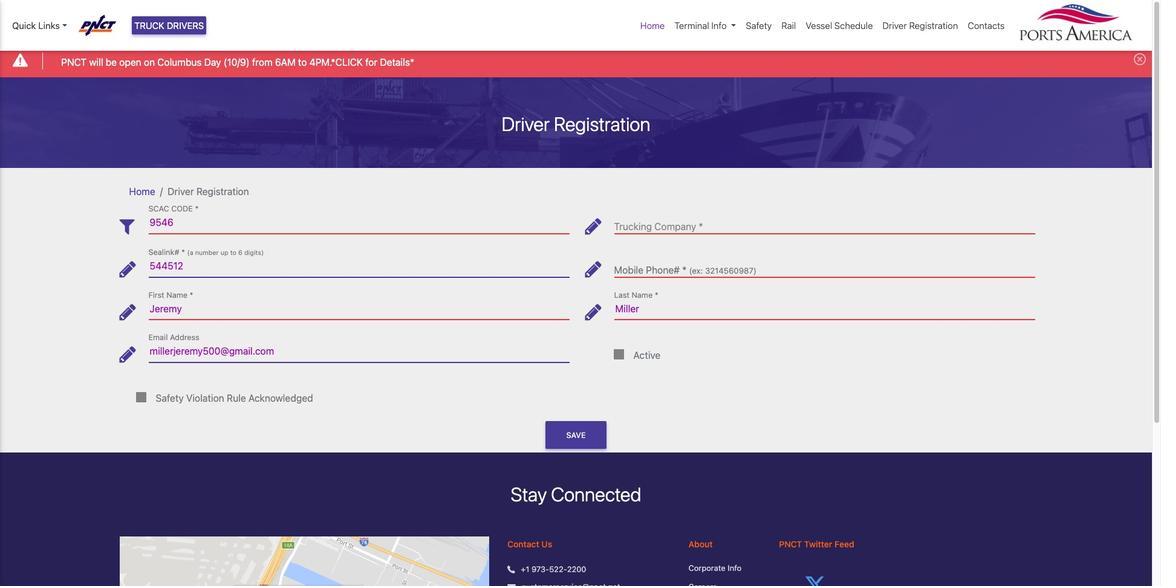 Task type: locate. For each thing, give the bounding box(es) containing it.
1 horizontal spatial to
[[298, 57, 307, 68]]

1 vertical spatial safety
[[156, 393, 184, 404]]

mobile
[[614, 265, 644, 276]]

connected
[[551, 484, 641, 507]]

0 vertical spatial home
[[641, 20, 665, 31]]

0 vertical spatial to
[[298, 57, 307, 68]]

registration
[[910, 20, 958, 31], [554, 112, 651, 135], [196, 186, 249, 197]]

safety violation rule acknowledged
[[156, 393, 313, 404]]

0 horizontal spatial info
[[712, 20, 727, 31]]

6am
[[275, 57, 296, 68]]

0 vertical spatial home link
[[636, 14, 670, 37]]

+1 973-522-2200 link
[[521, 564, 587, 576]]

home link
[[636, 14, 670, 37], [129, 186, 155, 197]]

* left (ex:
[[682, 265, 687, 276]]

1 vertical spatial pnct
[[779, 539, 802, 550]]

safety
[[746, 20, 772, 31], [156, 393, 184, 404]]

2 name from the left
[[632, 291, 653, 300]]

info for corporate info
[[728, 564, 742, 573]]

0 horizontal spatial name
[[167, 291, 188, 300]]

first
[[149, 291, 164, 300]]

pnct will be open on columbus day (10/9) from 6am to 4pm.*click for details*
[[61, 57, 414, 68]]

terminal info
[[675, 20, 727, 31]]

terminal info link
[[670, 14, 741, 37]]

name right last
[[632, 291, 653, 300]]

acknowledged
[[249, 393, 313, 404]]

info right corporate
[[728, 564, 742, 573]]

number
[[195, 249, 219, 257]]

corporate info link
[[689, 563, 761, 575]]

address
[[170, 334, 199, 343]]

2 horizontal spatial registration
[[910, 20, 958, 31]]

0 horizontal spatial registration
[[196, 186, 249, 197]]

vessel schedule
[[806, 20, 873, 31]]

email address
[[149, 334, 199, 343]]

quick
[[12, 20, 36, 31]]

contacts link
[[963, 14, 1010, 37]]

+1 973-522-2200
[[521, 565, 587, 575]]

0 horizontal spatial home link
[[129, 186, 155, 197]]

scac
[[149, 205, 169, 214]]

4pm.*click
[[310, 57, 363, 68]]

name for last
[[632, 291, 653, 300]]

0 horizontal spatial driver registration
[[168, 186, 249, 197]]

corporate
[[689, 564, 726, 573]]

truck drivers
[[134, 20, 204, 31]]

0 horizontal spatial pnct
[[61, 57, 87, 68]]

mobile phone# * (ex: 3214560987)
[[614, 265, 757, 276]]

to
[[298, 57, 307, 68], [230, 249, 236, 257]]

*
[[195, 205, 199, 214], [699, 222, 703, 233], [181, 248, 185, 257], [682, 265, 687, 276], [190, 291, 193, 300], [655, 291, 659, 300]]

2 vertical spatial driver registration
[[168, 186, 249, 197]]

3214560987)
[[705, 266, 757, 276]]

1 name from the left
[[167, 291, 188, 300]]

* for scac code *
[[195, 205, 199, 214]]

home up scac
[[129, 186, 155, 197]]

up
[[221, 249, 228, 257]]

1 horizontal spatial name
[[632, 291, 653, 300]]

trucking
[[614, 222, 652, 233]]

1 vertical spatial to
[[230, 249, 236, 257]]

1 vertical spatial home link
[[129, 186, 155, 197]]

open
[[119, 57, 141, 68]]

corporate info
[[689, 564, 742, 573]]

pnct will be open on columbus day (10/9) from 6am to 4pm.*click for details* link
[[61, 55, 414, 69]]

driver registration
[[883, 20, 958, 31], [502, 112, 651, 135], [168, 186, 249, 197]]

1 horizontal spatial driver registration
[[502, 112, 651, 135]]

info
[[712, 20, 727, 31], [728, 564, 742, 573]]

Trucking Company * text field
[[614, 212, 1035, 234]]

digits)
[[244, 249, 264, 257]]

first name *
[[149, 291, 193, 300]]

last
[[614, 291, 630, 300]]

safety inside safety link
[[746, 20, 772, 31]]

0 horizontal spatial to
[[230, 249, 236, 257]]

6
[[238, 249, 242, 257]]

pnct left will
[[61, 57, 87, 68]]

1 horizontal spatial driver
[[502, 112, 550, 135]]

email
[[149, 334, 168, 343]]

+1
[[521, 565, 530, 575]]

columbus
[[157, 57, 202, 68]]

info right terminal
[[712, 20, 727, 31]]

1 horizontal spatial safety
[[746, 20, 772, 31]]

name right first
[[167, 291, 188, 300]]

2 horizontal spatial driver
[[883, 20, 907, 31]]

pnct for pnct will be open on columbus day (10/9) from 6am to 4pm.*click for details*
[[61, 57, 87, 68]]

to right 6am
[[298, 57, 307, 68]]

* right company
[[699, 222, 703, 233]]

0 vertical spatial safety
[[746, 20, 772, 31]]

1 horizontal spatial info
[[728, 564, 742, 573]]

on
[[144, 57, 155, 68]]

* right first
[[190, 291, 193, 300]]

to inside sealink# * (a number up to 6 digits)
[[230, 249, 236, 257]]

safety left rail
[[746, 20, 772, 31]]

0 horizontal spatial safety
[[156, 393, 184, 404]]

driver
[[883, 20, 907, 31], [502, 112, 550, 135], [168, 186, 194, 197]]

pnct
[[61, 57, 87, 68], [779, 539, 802, 550]]

home link left terminal
[[636, 14, 670, 37]]

SCAC CODE * search field
[[149, 212, 570, 234]]

2 vertical spatial driver
[[168, 186, 194, 197]]

1 horizontal spatial home link
[[636, 14, 670, 37]]

* right code
[[195, 205, 199, 214]]

None text field
[[149, 255, 570, 278], [614, 255, 1035, 278], [149, 255, 570, 278], [614, 255, 1035, 278]]

home left terminal
[[641, 20, 665, 31]]

contact
[[508, 539, 539, 550]]

* for first name *
[[190, 291, 193, 300]]

home link up scac
[[129, 186, 155, 197]]

1 vertical spatial driver registration
[[502, 112, 651, 135]]

0 vertical spatial info
[[712, 20, 727, 31]]

be
[[106, 57, 117, 68]]

0 horizontal spatial home
[[129, 186, 155, 197]]

safety left violation
[[156, 393, 184, 404]]

driver registration link
[[878, 14, 963, 37]]

home
[[641, 20, 665, 31], [129, 186, 155, 197]]

0 vertical spatial pnct
[[61, 57, 87, 68]]

1 vertical spatial registration
[[554, 112, 651, 135]]

2 vertical spatial registration
[[196, 186, 249, 197]]

twitter
[[804, 539, 833, 550]]

us
[[542, 539, 552, 550]]

* down phone#
[[655, 291, 659, 300]]

to left 6
[[230, 249, 236, 257]]

0 vertical spatial driver registration
[[883, 20, 958, 31]]

info inside 'link'
[[728, 564, 742, 573]]

1 vertical spatial driver
[[502, 112, 550, 135]]

safety link
[[741, 14, 777, 37]]

0 horizontal spatial driver
[[168, 186, 194, 197]]

feed
[[835, 539, 855, 550]]

name for first
[[167, 291, 188, 300]]

1 vertical spatial info
[[728, 564, 742, 573]]

active
[[634, 350, 661, 361]]

522-
[[549, 565, 567, 575]]

1 horizontal spatial pnct
[[779, 539, 802, 550]]

0 vertical spatial registration
[[910, 20, 958, 31]]

pnct inside pnct will be open on columbus day (10/9) from 6am to 4pm.*click for details* link
[[61, 57, 87, 68]]

name
[[167, 291, 188, 300], [632, 291, 653, 300]]

pnct left 'twitter'
[[779, 539, 802, 550]]

close image
[[1134, 53, 1146, 66]]

scac code *
[[149, 205, 199, 214]]



Task type: vqa. For each thing, say whether or not it's contained in the screenshot.
rightmost Spain
no



Task type: describe. For each thing, give the bounding box(es) containing it.
drivers
[[167, 20, 204, 31]]

vessel schedule link
[[801, 14, 878, 37]]

1 horizontal spatial home
[[641, 20, 665, 31]]

terminal
[[675, 20, 709, 31]]

from
[[252, 57, 273, 68]]

rule
[[227, 393, 246, 404]]

safety for safety violation rule acknowledged
[[156, 393, 184, 404]]

save
[[567, 431, 586, 440]]

pnct twitter feed
[[779, 539, 855, 550]]

(a
[[187, 249, 193, 257]]

phone#
[[646, 265, 680, 276]]

sealink# * (a number up to 6 digits)
[[149, 248, 264, 257]]

quick links link
[[12, 19, 67, 32]]

stay connected
[[511, 484, 641, 507]]

will
[[89, 57, 103, 68]]

links
[[38, 20, 60, 31]]

details*
[[380, 57, 414, 68]]

rail link
[[777, 14, 801, 37]]

day
[[204, 57, 221, 68]]

1 horizontal spatial registration
[[554, 112, 651, 135]]

code
[[171, 205, 193, 214]]

trucking company *
[[614, 222, 703, 233]]

2200
[[567, 565, 587, 575]]

for
[[365, 57, 378, 68]]

to inside alert
[[298, 57, 307, 68]]

quick links
[[12, 20, 60, 31]]

truck drivers link
[[132, 16, 206, 35]]

safety for safety
[[746, 20, 772, 31]]

Email Address text field
[[149, 341, 570, 363]]

pnct will be open on columbus day (10/9) from 6am to 4pm.*click for details* alert
[[0, 45, 1152, 77]]

* for mobile phone# * (ex: 3214560987)
[[682, 265, 687, 276]]

rail
[[782, 20, 796, 31]]

company
[[655, 222, 696, 233]]

* for trucking company *
[[699, 222, 703, 233]]

vessel
[[806, 20, 833, 31]]

0 vertical spatial driver
[[883, 20, 907, 31]]

schedule
[[835, 20, 873, 31]]

violation
[[186, 393, 224, 404]]

truck
[[134, 20, 164, 31]]

(10/9)
[[224, 57, 250, 68]]

contacts
[[968, 20, 1005, 31]]

contact us
[[508, 539, 552, 550]]

Last Name * text field
[[614, 298, 1035, 320]]

stay
[[511, 484, 547, 507]]

First Name * text field
[[149, 298, 570, 320]]

2 horizontal spatial driver registration
[[883, 20, 958, 31]]

last name *
[[614, 291, 659, 300]]

973-
[[532, 565, 549, 575]]

1 vertical spatial home
[[129, 186, 155, 197]]

* for last name *
[[655, 291, 659, 300]]

sealink#
[[149, 248, 179, 257]]

* left (a
[[181, 248, 185, 257]]

info for terminal info
[[712, 20, 727, 31]]

save button
[[546, 422, 606, 450]]

pnct for pnct twitter feed
[[779, 539, 802, 550]]

about
[[689, 539, 713, 550]]

(ex:
[[689, 266, 703, 276]]



